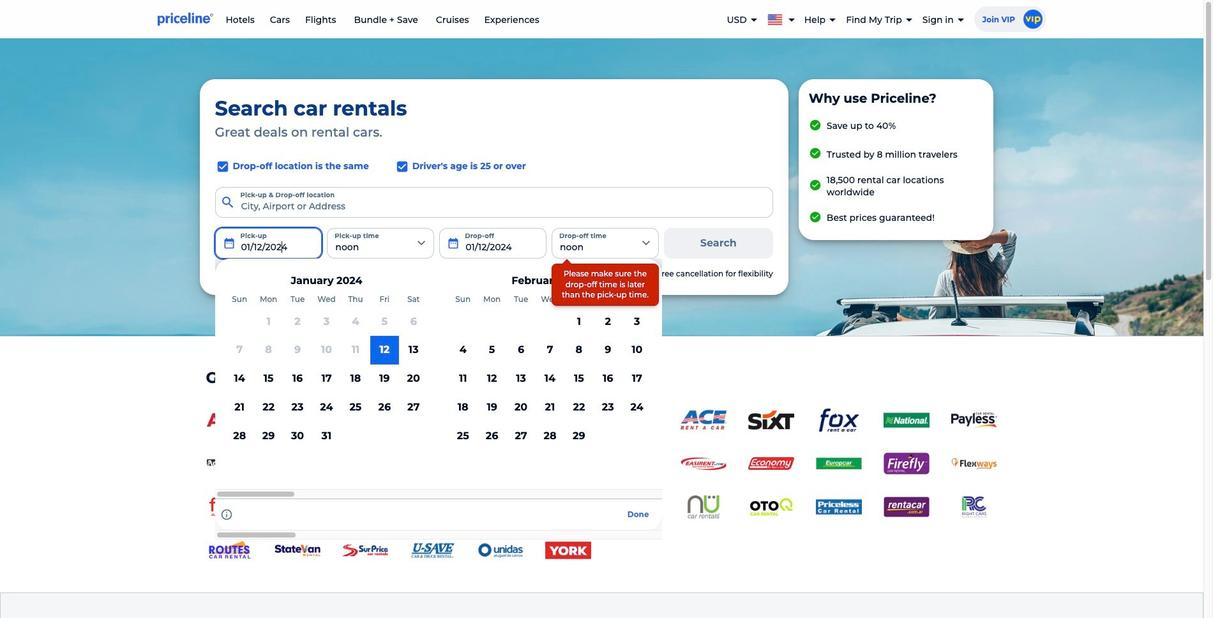 Task type: locate. For each thing, give the bounding box(es) containing it.
priceline.com home image
[[157, 12, 213, 26]]

sixt image
[[748, 409, 794, 432]]

kyte image
[[410, 496, 456, 519]]

economy image
[[748, 452, 794, 475]]

firefly image
[[884, 452, 930, 475]]

1 horizontal spatial calendar image
[[447, 237, 460, 250]]

2 calendar image from the left
[[447, 237, 460, 250]]

surprice image
[[342, 539, 388, 562]]

unidas image
[[477, 539, 523, 562]]

infinity image
[[342, 496, 388, 519]]

fox image
[[816, 409, 862, 432]]

york image
[[545, 539, 591, 562]]

otoq image
[[748, 496, 794, 519]]

calendar image
[[223, 237, 235, 250], [447, 237, 460, 250]]

0 horizontal spatial calendar image
[[223, 237, 235, 250]]

enterprise image
[[410, 409, 456, 432]]

rentacar image
[[884, 496, 930, 519]]

en us image
[[768, 12, 788, 25]]

routes image
[[207, 539, 253, 562]]

payless image
[[951, 412, 997, 429]]

u save image
[[410, 539, 456, 562]]

advantage image
[[207, 452, 253, 475]]

state van rental image
[[274, 539, 320, 562]]

alamo image
[[545, 409, 591, 432]]

calendar image for drop-off field
[[447, 237, 460, 250]]

europcar image
[[816, 452, 862, 475]]

dollar image
[[477, 409, 523, 432]]

mex image
[[477, 496, 523, 519]]

foco image
[[207, 496, 253, 519]]

1 calendar image from the left
[[223, 237, 235, 250]]



Task type: vqa. For each thing, say whether or not it's contained in the screenshot.
deals.
no



Task type: describe. For each thing, give the bounding box(es) containing it.
green motion image
[[274, 496, 320, 519]]

midway image
[[545, 496, 591, 519]]

nü image
[[681, 496, 727, 519]]

calendar image for pick-up field
[[223, 237, 235, 250]]

thrifty image
[[613, 409, 659, 432]]

right cars image
[[951, 496, 997, 519]]

nextcar image
[[613, 496, 659, 519]]

budget image
[[274, 409, 320, 432]]

priceless image
[[816, 496, 862, 519]]

hertz image
[[342, 409, 388, 432]]

vip badge icon image
[[1024, 10, 1043, 29]]

City, Airport or Address text field
[[215, 187, 773, 218]]

avis image
[[207, 409, 253, 432]]

flexways image
[[951, 452, 997, 475]]

ace image
[[681, 409, 727, 432]]

Drop-off field
[[440, 228, 547, 259]]

national image
[[884, 409, 930, 432]]

show march 2024 image
[[633, 268, 648, 283]]

Pick-up field
[[215, 228, 322, 259]]

easirent image
[[681, 452, 727, 475]]



